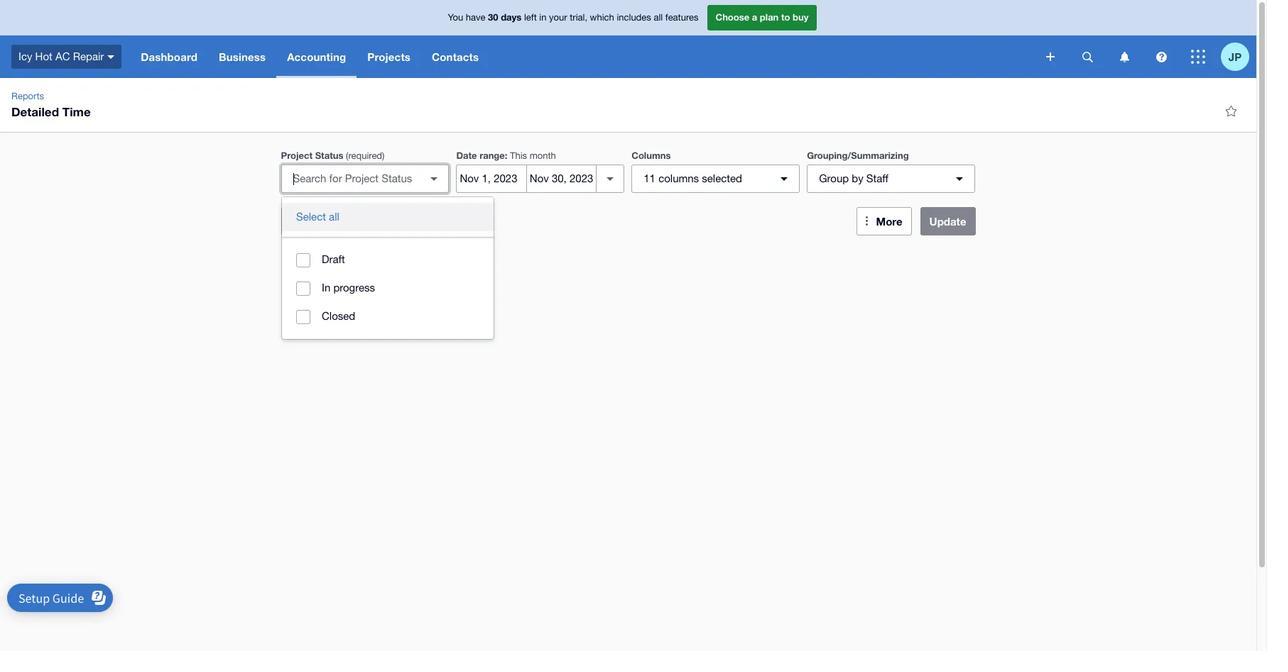 Task type: describe. For each thing, give the bounding box(es) containing it.
Search for Project Status text field
[[282, 165, 423, 192]]

select all button
[[282, 203, 494, 232]]

date
[[456, 150, 477, 161]]

contacts button
[[421, 36, 490, 78]]

this
[[510, 151, 527, 161]]

group containing select all
[[282, 197, 494, 339]]

in progress
[[322, 282, 375, 294]]

draft button
[[282, 246, 494, 274]]

filter
[[309, 215, 334, 228]]

(
[[346, 151, 348, 161]]

svg image inside the icy hot ac repair popup button
[[107, 55, 115, 59]]

you have 30 days left in your trial, which includes all features
[[448, 12, 698, 23]]

status
[[315, 150, 343, 161]]

reports detailed time
[[11, 91, 91, 119]]

choose a plan to buy
[[716, 12, 809, 23]]

a
[[752, 12, 757, 23]]

in
[[539, 12, 546, 23]]

business button
[[208, 36, 276, 78]]

icy hot ac repair
[[18, 50, 104, 62]]

navigation inside banner
[[130, 36, 1036, 78]]

Select end date field
[[527, 165, 596, 192]]

repair
[[73, 50, 104, 62]]

11
[[644, 173, 656, 185]]

range
[[479, 150, 505, 161]]

dashboard
[[141, 50, 197, 63]]

contacts
[[432, 50, 479, 63]]

time
[[62, 104, 91, 119]]

which
[[590, 12, 614, 23]]

by
[[852, 173, 863, 185]]

projects
[[367, 50, 411, 63]]

progress
[[333, 282, 375, 294]]

group
[[819, 173, 849, 185]]

to
[[781, 12, 790, 23]]

columns
[[632, 150, 671, 161]]

choose
[[716, 12, 749, 23]]

have
[[466, 12, 485, 23]]

add to favourites image
[[1217, 97, 1245, 125]]

your
[[549, 12, 567, 23]]

banner containing jp
[[0, 0, 1256, 78]]

days
[[501, 12, 522, 23]]

grouping/summarizing
[[807, 150, 909, 161]]

closed button
[[282, 303, 494, 331]]

select all
[[296, 211, 339, 223]]

includes
[[617, 12, 651, 23]]

open image
[[420, 165, 448, 193]]

11 columns selected
[[644, 173, 742, 185]]

staff
[[866, 173, 888, 185]]



Task type: vqa. For each thing, say whether or not it's contained in the screenshot.
the in
yes



Task type: locate. For each thing, give the bounding box(es) containing it.
navigation
[[130, 36, 1036, 78]]

list of convenience dates image
[[596, 165, 624, 193]]

all inside you have 30 days left in your trial, which includes all features
[[654, 12, 663, 23]]

select
[[296, 211, 326, 223]]

project
[[281, 150, 313, 161]]

reports link
[[6, 89, 50, 104]]

0 horizontal spatial all
[[329, 211, 339, 223]]

projects button
[[357, 36, 421, 78]]

navigation containing dashboard
[[130, 36, 1036, 78]]

svg image
[[1191, 50, 1205, 64], [107, 55, 115, 59]]

reports
[[11, 91, 44, 102]]

update button
[[920, 207, 975, 236]]

)
[[382, 151, 385, 161]]

features
[[665, 12, 698, 23]]

1 horizontal spatial all
[[654, 12, 663, 23]]

30
[[488, 12, 498, 23]]

0 vertical spatial all
[[654, 12, 663, 23]]

accounting
[[287, 50, 346, 63]]

project status ( required )
[[281, 150, 385, 161]]

detailed
[[11, 104, 59, 119]]

dashboard link
[[130, 36, 208, 78]]

month
[[530, 151, 556, 161]]

date range : this month
[[456, 150, 556, 161]]

all
[[654, 12, 663, 23], [329, 211, 339, 223]]

left
[[524, 12, 537, 23]]

icy
[[18, 50, 32, 62]]

closed
[[322, 310, 355, 322]]

draft
[[322, 254, 345, 266]]

svg image right repair
[[107, 55, 115, 59]]

icy hot ac repair button
[[0, 36, 130, 78]]

ac
[[55, 50, 70, 62]]

group by staff button
[[807, 165, 975, 193]]

1 horizontal spatial svg image
[[1191, 50, 1205, 64]]

jp button
[[1221, 36, 1256, 78]]

hot
[[35, 50, 52, 62]]

1 vertical spatial all
[[329, 211, 339, 223]]

all right select
[[329, 211, 339, 223]]

list box containing select all
[[282, 197, 494, 339]]

svg image
[[1082, 51, 1093, 62], [1120, 51, 1129, 62], [1156, 51, 1167, 62], [1046, 53, 1055, 61]]

0 horizontal spatial svg image
[[107, 55, 115, 59]]

group by staff
[[819, 173, 888, 185]]

list box
[[282, 197, 494, 339]]

update
[[929, 215, 966, 228]]

in
[[322, 282, 330, 294]]

more button
[[856, 207, 912, 236]]

all inside button
[[329, 211, 339, 223]]

:
[[505, 150, 507, 161]]

more
[[876, 215, 902, 228]]

buy
[[793, 12, 809, 23]]

business
[[219, 50, 266, 63]]

banner
[[0, 0, 1256, 78]]

accounting button
[[276, 36, 357, 78]]

filter button
[[281, 207, 449, 236]]

svg image left jp
[[1191, 50, 1205, 64]]

in progress button
[[282, 274, 494, 303]]

you
[[448, 12, 463, 23]]

all left features
[[654, 12, 663, 23]]

required
[[348, 151, 382, 161]]

columns
[[658, 173, 699, 185]]

plan
[[760, 12, 779, 23]]

Select start date field
[[457, 165, 526, 192]]

selected
[[702, 173, 742, 185]]

None field
[[281, 165, 449, 193]]

group
[[282, 197, 494, 339]]

jp
[[1229, 50, 1242, 63]]

trial,
[[570, 12, 587, 23]]



